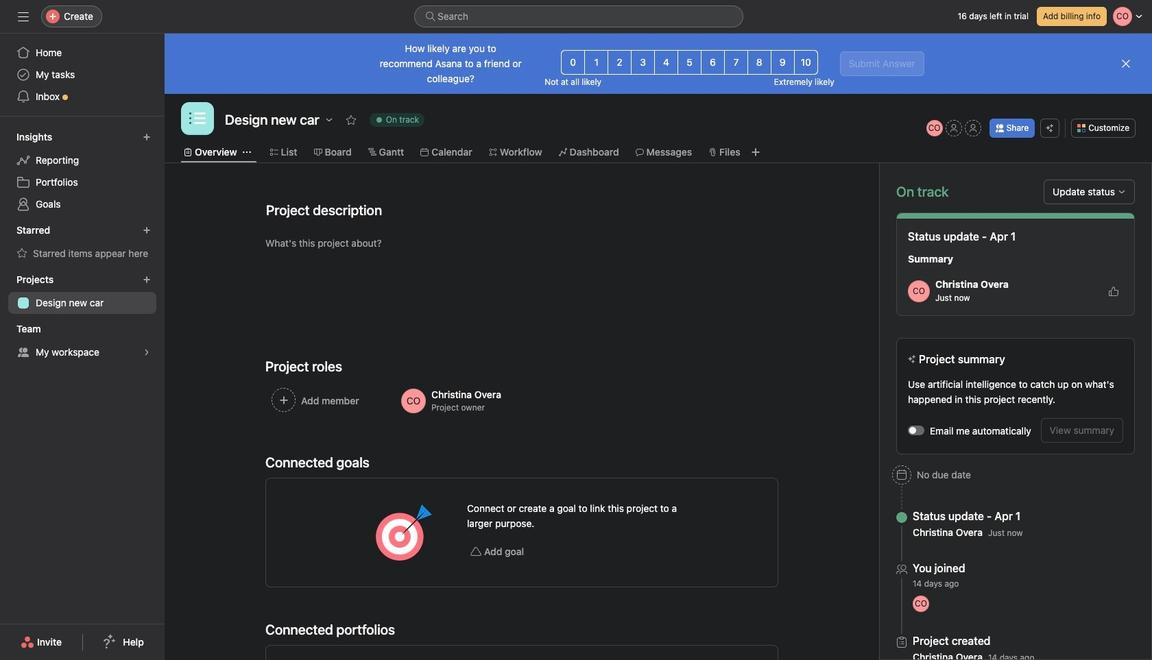 Task type: vqa. For each thing, say whether or not it's contained in the screenshot.
Add Field Icon
no



Task type: locate. For each thing, give the bounding box(es) containing it.
add items to starred image
[[143, 226, 151, 235]]

None radio
[[561, 50, 585, 75], [585, 50, 608, 75], [608, 50, 632, 75], [631, 50, 655, 75], [654, 50, 678, 75], [748, 50, 772, 75], [561, 50, 585, 75], [585, 50, 608, 75], [608, 50, 632, 75], [631, 50, 655, 75], [654, 50, 678, 75], [748, 50, 772, 75]]

tab actions image
[[243, 148, 251, 156]]

list image
[[189, 110, 206, 127]]

0 likes. click to like this task image
[[1108, 286, 1119, 297]]

Project description title text field
[[257, 196, 386, 225]]

switch
[[908, 426, 925, 436]]

latest status update element
[[896, 213, 1135, 316]]

insights element
[[0, 125, 165, 218]]

new insights image
[[143, 133, 151, 141]]

list box
[[414, 5, 744, 27]]

option group
[[561, 50, 818, 75]]

manage project members image
[[926, 120, 943, 136]]

add to starred image
[[345, 115, 356, 126]]

new project or portfolio image
[[143, 276, 151, 284]]

see details, my workspace image
[[143, 348, 151, 357]]

None radio
[[678, 50, 702, 75], [701, 50, 725, 75], [724, 50, 748, 75], [771, 50, 795, 75], [794, 50, 818, 75], [678, 50, 702, 75], [701, 50, 725, 75], [724, 50, 748, 75], [771, 50, 795, 75], [794, 50, 818, 75]]



Task type: describe. For each thing, give the bounding box(es) containing it.
projects element
[[0, 268, 165, 317]]

update status image
[[1118, 188, 1126, 196]]

global element
[[0, 34, 165, 116]]

ask ai image
[[1046, 124, 1054, 132]]

teams element
[[0, 317, 165, 366]]

dismiss image
[[1121, 58, 1132, 69]]

starred element
[[0, 218, 165, 268]]

hide sidebar image
[[18, 11, 29, 22]]



